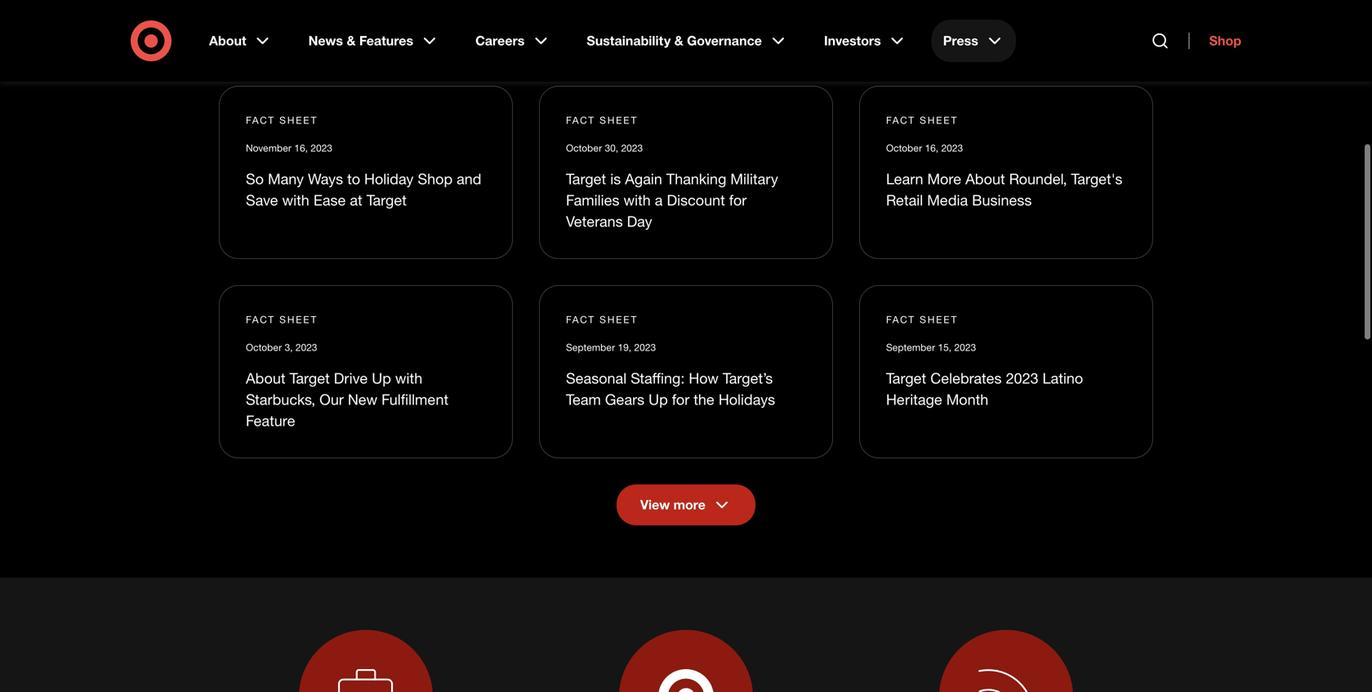 Task type: describe. For each thing, give the bounding box(es) containing it.
discount
[[667, 191, 725, 209]]

2023 for october 16, 2023
[[942, 142, 963, 154]]

veterans
[[566, 212, 623, 230]]

again
[[625, 170, 663, 187]]

learn more about roundel, target's retail media business link
[[887, 170, 1123, 209]]

target inside 'so many ways to holiday shop and save with ease at target'
[[367, 191, 407, 209]]

19,
[[618, 341, 632, 353]]

2023 for october 3, 2023
[[296, 341, 317, 353]]

new
[[348, 390, 378, 408]]

sustainability & governance
[[587, 33, 762, 49]]

with inside the target is again thanking military families with a discount for veterans day
[[624, 191, 651, 209]]

heritage
[[887, 390, 943, 408]]

2023 for september 15, 2023
[[955, 341, 976, 353]]

about link
[[198, 20, 284, 62]]

november
[[246, 142, 292, 154]]

thanking
[[667, 170, 727, 187]]

fulfillment
[[382, 390, 449, 408]]

starbucks,
[[246, 390, 316, 408]]

about inside learn more about roundel, target's retail media business
[[966, 170, 1005, 187]]

investors link
[[813, 20, 919, 62]]

careers
[[476, 33, 525, 49]]

october 3, 2023
[[246, 341, 317, 353]]

month
[[947, 390, 989, 408]]

business
[[972, 191, 1032, 209]]

2023 for september 19, 2023
[[634, 341, 656, 353]]

so many ways to holiday shop and save with ease at target link
[[246, 170, 482, 209]]

target's
[[723, 369, 773, 387]]

october for about
[[246, 341, 282, 353]]

sheet for celebrates
[[920, 313, 959, 326]]

and
[[457, 170, 482, 187]]

up inside 'about target drive up with starbucks, our new fulfillment feature'
[[372, 369, 391, 387]]

for inside seasonal staffing: how target's team gears up for the holidays
[[672, 390, 690, 408]]

target celebrates 2023 latino heritage month
[[887, 369, 1084, 408]]

target is again thanking military families with a discount for veterans day link
[[566, 170, 779, 230]]

fact for target is again thanking military families with a discount for veterans day
[[566, 114, 596, 126]]

october 30, 2023
[[566, 142, 643, 154]]

2023 for october 30, 2023
[[621, 142, 643, 154]]

gears
[[605, 390, 645, 408]]

features
[[359, 33, 413, 49]]

target inside the target is again thanking military families with a discount for veterans day
[[566, 170, 606, 187]]

seasonal staffing: how target's team gears up for the holidays
[[566, 369, 776, 408]]

press link
[[932, 20, 1016, 62]]

news & features
[[309, 33, 413, 49]]

sheet for is
[[600, 114, 638, 126]]

careers link
[[464, 20, 562, 62]]

fact sheet for many
[[246, 114, 318, 126]]

more
[[928, 170, 962, 187]]

& for governance
[[675, 33, 684, 49]]

fact for target celebrates 2023 latino heritage month
[[887, 313, 916, 326]]

press
[[943, 33, 979, 49]]

shop inside 'so many ways to holiday shop and save with ease at target'
[[418, 170, 453, 187]]

sheet for staffing:
[[600, 313, 638, 326]]

a
[[655, 191, 663, 209]]

news
[[309, 33, 343, 49]]

fact sheet for celebrates
[[887, 313, 959, 326]]

so
[[246, 170, 264, 187]]

fact sheet for target
[[246, 313, 318, 326]]

september for seasonal
[[566, 341, 615, 353]]

16, for more
[[925, 142, 939, 154]]

media
[[928, 191, 968, 209]]

fact for learn more about roundel, target's retail media business
[[887, 114, 916, 126]]

fact for so many ways to holiday shop and save with ease at target
[[246, 114, 275, 126]]

up inside seasonal staffing: how target's team gears up for the holidays
[[649, 390, 668, 408]]

seasonal staffing: how target's team gears up for the holidays link
[[566, 369, 776, 408]]

holiday
[[364, 170, 414, 187]]

target is again thanking military families with a discount for veterans day
[[566, 170, 779, 230]]

governance
[[687, 33, 762, 49]]

sustainability & governance link
[[575, 20, 800, 62]]

15,
[[938, 341, 952, 353]]

is
[[611, 170, 621, 187]]

about target drive up with starbucks, our new fulfillment feature
[[246, 369, 449, 429]]

to
[[347, 170, 360, 187]]



Task type: locate. For each thing, give the bounding box(es) containing it.
fact sheet for more
[[887, 114, 959, 126]]

1 horizontal spatial up
[[649, 390, 668, 408]]

about for about target drive up with starbucks, our new fulfillment feature
[[246, 369, 286, 387]]

so many ways to holiday shop and save with ease at target
[[246, 170, 482, 209]]

fact for about target drive up with starbucks, our new fulfillment feature
[[246, 313, 275, 326]]

october for learn
[[887, 142, 923, 154]]

1 horizontal spatial october
[[566, 142, 602, 154]]

fact up november
[[246, 114, 275, 126]]

news & features link
[[297, 20, 451, 62]]

3,
[[285, 341, 293, 353]]

& for features
[[347, 33, 356, 49]]

fact sheet up october 16, 2023 in the top right of the page
[[887, 114, 959, 126]]

october 16, 2023
[[887, 142, 963, 154]]

fact sheet up october 3, 2023
[[246, 313, 318, 326]]

fact sheet for staffing:
[[566, 313, 638, 326]]

seasonal
[[566, 369, 627, 387]]

1 horizontal spatial september
[[887, 341, 936, 353]]

target inside 'about target drive up with starbucks, our new fulfillment feature'
[[290, 369, 330, 387]]

2023 right 15,
[[955, 341, 976, 353]]

1 vertical spatial for
[[672, 390, 690, 408]]

our
[[320, 390, 344, 408]]

fact sheet up 'november 16, 2023'
[[246, 114, 318, 126]]

& right news
[[347, 33, 356, 49]]

sheet for many
[[280, 114, 318, 126]]

0 horizontal spatial for
[[672, 390, 690, 408]]

fact up september 19, 2023
[[566, 313, 596, 326]]

0 horizontal spatial shop
[[418, 170, 453, 187]]

0 vertical spatial shop
[[1210, 33, 1242, 49]]

sheet up 'november 16, 2023'
[[280, 114, 318, 126]]

up down staffing:
[[649, 390, 668, 408]]

sustainability
[[587, 33, 671, 49]]

16,
[[294, 142, 308, 154], [925, 142, 939, 154]]

for
[[729, 191, 747, 209], [672, 390, 690, 408]]

day
[[627, 212, 653, 230]]

october up learn
[[887, 142, 923, 154]]

staffing:
[[631, 369, 685, 387]]

september up seasonal
[[566, 341, 615, 353]]

october for target
[[566, 142, 602, 154]]

2 & from the left
[[675, 33, 684, 49]]

1 vertical spatial up
[[649, 390, 668, 408]]

2023 up more
[[942, 142, 963, 154]]

view more button
[[617, 484, 756, 525]]

fact sheet
[[246, 114, 318, 126], [566, 114, 638, 126], [887, 114, 959, 126], [246, 313, 318, 326], [566, 313, 638, 326], [887, 313, 959, 326]]

& inside 'link'
[[347, 33, 356, 49]]

about inside 'about' link
[[209, 33, 246, 49]]

1 horizontal spatial 16,
[[925, 142, 939, 154]]

fact sheet up the "september 15, 2023"
[[887, 313, 959, 326]]

with up day
[[624, 191, 651, 209]]

about
[[209, 33, 246, 49], [966, 170, 1005, 187], [246, 369, 286, 387]]

2023 inside target celebrates 2023 latino heritage month
[[1006, 369, 1039, 387]]

0 vertical spatial up
[[372, 369, 391, 387]]

0 vertical spatial about
[[209, 33, 246, 49]]

& left governance
[[675, 33, 684, 49]]

0 horizontal spatial 16,
[[294, 142, 308, 154]]

1 horizontal spatial for
[[729, 191, 747, 209]]

with
[[282, 191, 310, 209], [624, 191, 651, 209], [395, 369, 423, 387]]

sheet up 15,
[[920, 313, 959, 326]]

shop link
[[1189, 33, 1242, 49]]

for down military
[[729, 191, 747, 209]]

up up new
[[372, 369, 391, 387]]

1 horizontal spatial with
[[395, 369, 423, 387]]

16, for many
[[294, 142, 308, 154]]

0 horizontal spatial &
[[347, 33, 356, 49]]

ease
[[314, 191, 346, 209]]

0 horizontal spatial up
[[372, 369, 391, 387]]

1 & from the left
[[347, 33, 356, 49]]

2023
[[311, 142, 333, 154], [621, 142, 643, 154], [942, 142, 963, 154], [296, 341, 317, 353], [634, 341, 656, 353], [955, 341, 976, 353], [1006, 369, 1039, 387]]

2 horizontal spatial with
[[624, 191, 651, 209]]

with inside 'about target drive up with starbucks, our new fulfillment feature'
[[395, 369, 423, 387]]

sheet for more
[[920, 114, 959, 126]]

fact up october 30, 2023
[[566, 114, 596, 126]]

families
[[566, 191, 620, 209]]

0 horizontal spatial with
[[282, 191, 310, 209]]

october
[[566, 142, 602, 154], [887, 142, 923, 154], [246, 341, 282, 353]]

2023 right 30, at the top left of page
[[621, 142, 643, 154]]

sheet up october 16, 2023 in the top right of the page
[[920, 114, 959, 126]]

up
[[372, 369, 391, 387], [649, 390, 668, 408]]

ways
[[308, 170, 343, 187]]

1 vertical spatial shop
[[418, 170, 453, 187]]

fact up october 3, 2023
[[246, 313, 275, 326]]

2023 for november 16, 2023
[[311, 142, 333, 154]]

save
[[246, 191, 278, 209]]

target inside target celebrates 2023 latino heritage month
[[887, 369, 927, 387]]

1 horizontal spatial &
[[675, 33, 684, 49]]

investors
[[824, 33, 881, 49]]

2023 right 19,
[[634, 341, 656, 353]]

october left 3,
[[246, 341, 282, 353]]

for inside the target is again thanking military families with a discount for veterans day
[[729, 191, 747, 209]]

how
[[689, 369, 719, 387]]

target down holiday
[[367, 191, 407, 209]]

2023 for target celebrates 2023 latino heritage month
[[1006, 369, 1039, 387]]

november 16, 2023
[[246, 142, 333, 154]]

&
[[347, 33, 356, 49], [675, 33, 684, 49]]

16, right november
[[294, 142, 308, 154]]

sheet up 19,
[[600, 313, 638, 326]]

drive
[[334, 369, 368, 387]]

1 horizontal spatial shop
[[1210, 33, 1242, 49]]

retail
[[887, 191, 923, 209]]

latino
[[1043, 369, 1084, 387]]

0 horizontal spatial october
[[246, 341, 282, 353]]

target up our
[[290, 369, 330, 387]]

fact sheet up september 19, 2023
[[566, 313, 638, 326]]

shop
[[1210, 33, 1242, 49], [418, 170, 453, 187]]

celebrates
[[931, 369, 1002, 387]]

learn
[[887, 170, 924, 187]]

many
[[268, 170, 304, 187]]

sheet for target
[[280, 313, 318, 326]]

2 vertical spatial about
[[246, 369, 286, 387]]

september 15, 2023
[[887, 341, 976, 353]]

1 vertical spatial about
[[966, 170, 1005, 187]]

with inside 'so many ways to holiday shop and save with ease at target'
[[282, 191, 310, 209]]

view more
[[641, 497, 706, 513]]

fact up october 16, 2023 in the top right of the page
[[887, 114, 916, 126]]

2 horizontal spatial october
[[887, 142, 923, 154]]

fact sheet up october 30, 2023
[[566, 114, 638, 126]]

2023 left the latino
[[1006, 369, 1039, 387]]

at
[[350, 191, 363, 209]]

2 16, from the left
[[925, 142, 939, 154]]

fact up the "september 15, 2023"
[[887, 313, 916, 326]]

september
[[566, 341, 615, 353], [887, 341, 936, 353]]

learn more about roundel, target's retail media business
[[887, 170, 1123, 209]]

more
[[674, 497, 706, 513]]

fact for seasonal staffing: how target's team gears up for the holidays
[[566, 313, 596, 326]]

about target drive up with starbucks, our new fulfillment feature link
[[246, 369, 449, 429]]

16, up more
[[925, 142, 939, 154]]

september 19, 2023
[[566, 341, 656, 353]]

for left the in the right of the page
[[672, 390, 690, 408]]

october left 30, at the top left of page
[[566, 142, 602, 154]]

target up heritage at the right bottom of the page
[[887, 369, 927, 387]]

roundel,
[[1010, 170, 1067, 187]]

september left 15,
[[887, 341, 936, 353]]

target
[[566, 170, 606, 187], [367, 191, 407, 209], [290, 369, 330, 387], [887, 369, 927, 387]]

sheet
[[280, 114, 318, 126], [600, 114, 638, 126], [920, 114, 959, 126], [280, 313, 318, 326], [600, 313, 638, 326], [920, 313, 959, 326]]

the
[[694, 390, 715, 408]]

with up "fulfillment" at the bottom left
[[395, 369, 423, 387]]

september for target
[[887, 341, 936, 353]]

1 16, from the left
[[294, 142, 308, 154]]

feature
[[246, 412, 295, 429]]

fact sheet for is
[[566, 114, 638, 126]]

military
[[731, 170, 779, 187]]

target's
[[1072, 170, 1123, 187]]

0 horizontal spatial september
[[566, 341, 615, 353]]

team
[[566, 390, 601, 408]]

about inside 'about target drive up with starbucks, our new fulfillment feature'
[[246, 369, 286, 387]]

2 september from the left
[[887, 341, 936, 353]]

target celebrates 2023 latino heritage month link
[[887, 369, 1084, 408]]

2023 up ways in the top of the page
[[311, 142, 333, 154]]

30,
[[605, 142, 619, 154]]

about for about
[[209, 33, 246, 49]]

fact
[[246, 114, 275, 126], [566, 114, 596, 126], [887, 114, 916, 126], [246, 313, 275, 326], [566, 313, 596, 326], [887, 313, 916, 326]]

sheet up 3,
[[280, 313, 318, 326]]

2023 right 3,
[[296, 341, 317, 353]]

0 vertical spatial for
[[729, 191, 747, 209]]

target up families
[[566, 170, 606, 187]]

sheet up 30, at the top left of page
[[600, 114, 638, 126]]

with down many
[[282, 191, 310, 209]]

holidays
[[719, 390, 776, 408]]

1 september from the left
[[566, 341, 615, 353]]

view
[[641, 497, 670, 513]]



Task type: vqa. For each thing, say whether or not it's contained in the screenshot.
the rightmost Shop
yes



